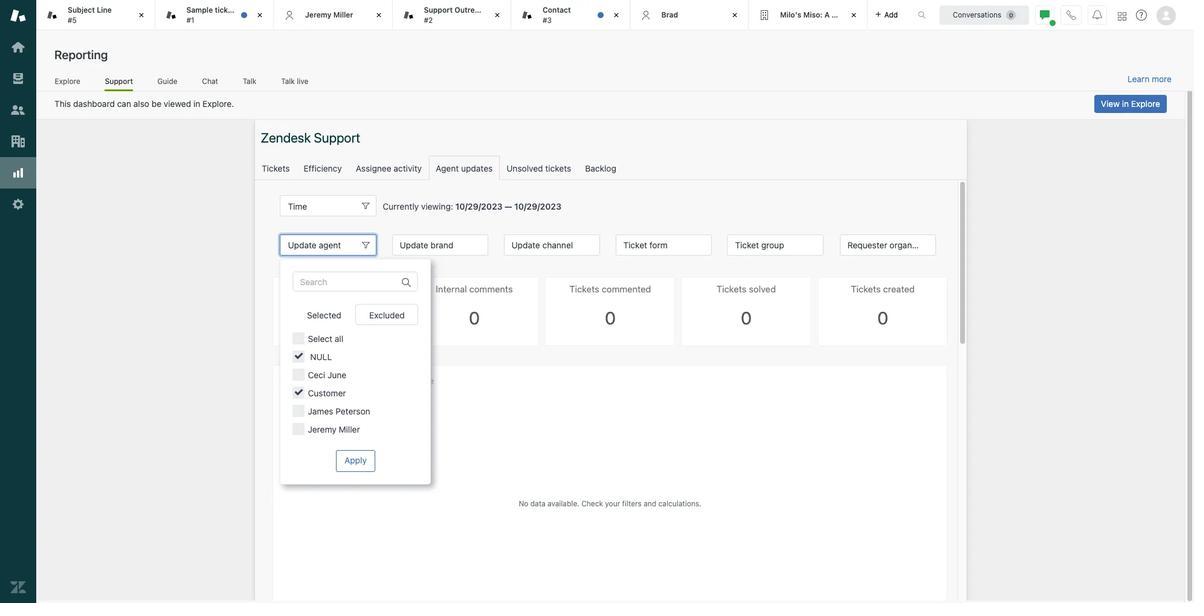 Task type: vqa. For each thing, say whether or not it's contained in the screenshot.
Jeremy Miller tab
yes



Task type: locate. For each thing, give the bounding box(es) containing it.
talk link
[[242, 76, 257, 89]]

1 horizontal spatial support
[[424, 5, 453, 15]]

close image right outreach
[[491, 9, 503, 21]]

support inside support outreach #2
[[424, 5, 453, 15]]

0 horizontal spatial support
[[105, 76, 133, 86]]

zendesk image
[[10, 579, 26, 595]]

1 tab from the left
[[36, 0, 155, 30]]

0 vertical spatial support
[[424, 5, 453, 15]]

2 horizontal spatial close image
[[610, 9, 622, 21]]

close image inside tab
[[491, 9, 503, 21]]

talk right chat in the left top of the page
[[243, 76, 256, 86]]

talk inside talk live link
[[281, 76, 295, 86]]

button displays agent's chat status as online. image
[[1040, 10, 1050, 20]]

support
[[424, 5, 453, 15], [105, 76, 133, 86]]

close image for tab containing support outreach
[[491, 9, 503, 21]]

1 horizontal spatial in
[[1122, 98, 1129, 109]]

0 horizontal spatial in
[[193, 98, 200, 109]]

talk
[[243, 76, 256, 86], [281, 76, 295, 86]]

1 close image from the left
[[254, 9, 266, 21]]

dashboard
[[73, 98, 115, 109]]

learn
[[1128, 74, 1149, 84]]

2 tab from the left
[[392, 0, 511, 30]]

tab
[[36, 0, 155, 30], [392, 0, 511, 30], [511, 0, 630, 30]]

close image for 'milo's miso: a foodlez subsidiary' tab
[[847, 9, 860, 21]]

this dashboard can also be viewed in explore.
[[54, 98, 234, 109]]

chat
[[202, 76, 218, 86]]

talk for talk live
[[281, 76, 295, 86]]

close image inside #1 tab
[[254, 9, 266, 21]]

0 vertical spatial explore
[[55, 76, 80, 86]]

1 in from the left
[[193, 98, 200, 109]]

subsidiary
[[862, 10, 899, 19]]

view
[[1101, 98, 1120, 109]]

2 talk from the left
[[281, 76, 295, 86]]

more
[[1152, 74, 1172, 84]]

0 horizontal spatial explore
[[55, 76, 80, 86]]

close image
[[135, 9, 147, 21], [373, 9, 385, 21], [610, 9, 622, 21]]

2 in from the left
[[1122, 98, 1129, 109]]

1 close image from the left
[[135, 9, 147, 21]]

contact
[[543, 5, 571, 15]]

view in explore
[[1101, 98, 1160, 109]]

close image right miller on the top left of page
[[373, 9, 385, 21]]

3 close image from the left
[[729, 9, 741, 21]]

2 close image from the left
[[491, 9, 503, 21]]

explore
[[55, 76, 80, 86], [1131, 98, 1160, 109]]

3 tab from the left
[[511, 0, 630, 30]]

close image
[[254, 9, 266, 21], [491, 9, 503, 21], [729, 9, 741, 21], [847, 9, 860, 21]]

can
[[117, 98, 131, 109]]

close image inside jeremy miller tab
[[373, 9, 385, 21]]

learn more
[[1128, 74, 1172, 84]]

explore down learn more link
[[1131, 98, 1160, 109]]

conversations
[[953, 10, 1001, 19]]

close image for tab containing subject line
[[135, 9, 147, 21]]

2 close image from the left
[[373, 9, 385, 21]]

view in explore button
[[1094, 95, 1167, 113]]

1 vertical spatial support
[[105, 76, 133, 86]]

talk inside talk link
[[243, 76, 256, 86]]

milo's miso: a foodlez subsidiary
[[780, 10, 899, 19]]

close image inside 'milo's miso: a foodlez subsidiary' tab
[[847, 9, 860, 21]]

close image right the a
[[847, 9, 860, 21]]

tab containing support outreach
[[392, 0, 511, 30]]

line
[[97, 5, 112, 15]]

in right viewed
[[193, 98, 200, 109]]

1 horizontal spatial talk
[[281, 76, 295, 86]]

contact #3
[[543, 5, 571, 24]]

foodlez
[[832, 10, 860, 19]]

close image left jeremy on the left
[[254, 9, 266, 21]]

1 talk from the left
[[243, 76, 256, 86]]

talk left live
[[281, 76, 295, 86]]

in right the view
[[1122, 98, 1129, 109]]

close image right line
[[135, 9, 147, 21]]

1 horizontal spatial close image
[[373, 9, 385, 21]]

1 vertical spatial explore
[[1131, 98, 1160, 109]]

admin image
[[10, 196, 26, 212]]

0 horizontal spatial talk
[[243, 76, 256, 86]]

#2
[[424, 15, 433, 24]]

4 close image from the left
[[847, 9, 860, 21]]

close image inside brad 'tab'
[[729, 9, 741, 21]]

notifications image
[[1092, 10, 1102, 20]]

explore link
[[54, 76, 81, 89]]

in
[[193, 98, 200, 109], [1122, 98, 1129, 109]]

this
[[54, 98, 71, 109]]

close image left brad
[[610, 9, 622, 21]]

support up can
[[105, 76, 133, 86]]

1 horizontal spatial explore
[[1131, 98, 1160, 109]]

explore up this
[[55, 76, 80, 86]]

milo's
[[780, 10, 801, 19]]

support up #2
[[424, 5, 453, 15]]

close image left the milo's
[[729, 9, 741, 21]]

also
[[133, 98, 149, 109]]

a
[[824, 10, 830, 19]]

0 horizontal spatial close image
[[135, 9, 147, 21]]



Task type: describe. For each thing, give the bounding box(es) containing it.
support for support outreach #2
[[424, 5, 453, 15]]

add
[[884, 10, 898, 19]]

miller
[[333, 10, 353, 19]]

jeremy miller
[[305, 10, 353, 19]]

guide link
[[157, 76, 178, 89]]

3 close image from the left
[[610, 9, 622, 21]]

add button
[[867, 0, 905, 30]]

close image for brad 'tab'
[[729, 9, 741, 21]]

#1
[[186, 15, 194, 24]]

#5
[[68, 15, 77, 24]]

be
[[152, 98, 161, 109]]

customers image
[[10, 102, 26, 118]]

#1 tab
[[155, 0, 274, 30]]

brad
[[661, 10, 678, 19]]

get help image
[[1136, 10, 1147, 21]]

reporting
[[54, 48, 108, 62]]

viewed
[[164, 98, 191, 109]]

support link
[[105, 76, 133, 91]]

live
[[297, 76, 308, 86]]

learn more link
[[1128, 74, 1172, 85]]

brad tab
[[630, 0, 749, 30]]

main element
[[0, 0, 36, 603]]

reporting image
[[10, 165, 26, 181]]

views image
[[10, 71, 26, 86]]

explore inside button
[[1131, 98, 1160, 109]]

chat link
[[202, 76, 218, 89]]

zendesk products image
[[1118, 12, 1126, 20]]

in inside button
[[1122, 98, 1129, 109]]

jeremy
[[305, 10, 331, 19]]

#3
[[543, 15, 552, 24]]

organizations image
[[10, 134, 26, 149]]

guide
[[157, 76, 177, 86]]

talk live link
[[281, 76, 309, 89]]

outreach
[[455, 5, 488, 15]]

support for support
[[105, 76, 133, 86]]

subject line #5
[[68, 5, 112, 24]]

zendesk support image
[[10, 8, 26, 24]]

talk for talk
[[243, 76, 256, 86]]

explore.
[[203, 98, 234, 109]]

conversations button
[[940, 5, 1029, 24]]

close image for jeremy miller tab
[[373, 9, 385, 21]]

tab containing subject line
[[36, 0, 155, 30]]

subject
[[68, 5, 95, 15]]

talk live
[[281, 76, 308, 86]]

support outreach #2
[[424, 5, 488, 24]]

miso:
[[803, 10, 823, 19]]

tabs tab list
[[36, 0, 905, 30]]

jeremy miller tab
[[274, 0, 392, 30]]

get started image
[[10, 39, 26, 55]]

milo's miso: a foodlez subsidiary tab
[[749, 0, 899, 30]]

tab containing contact
[[511, 0, 630, 30]]



